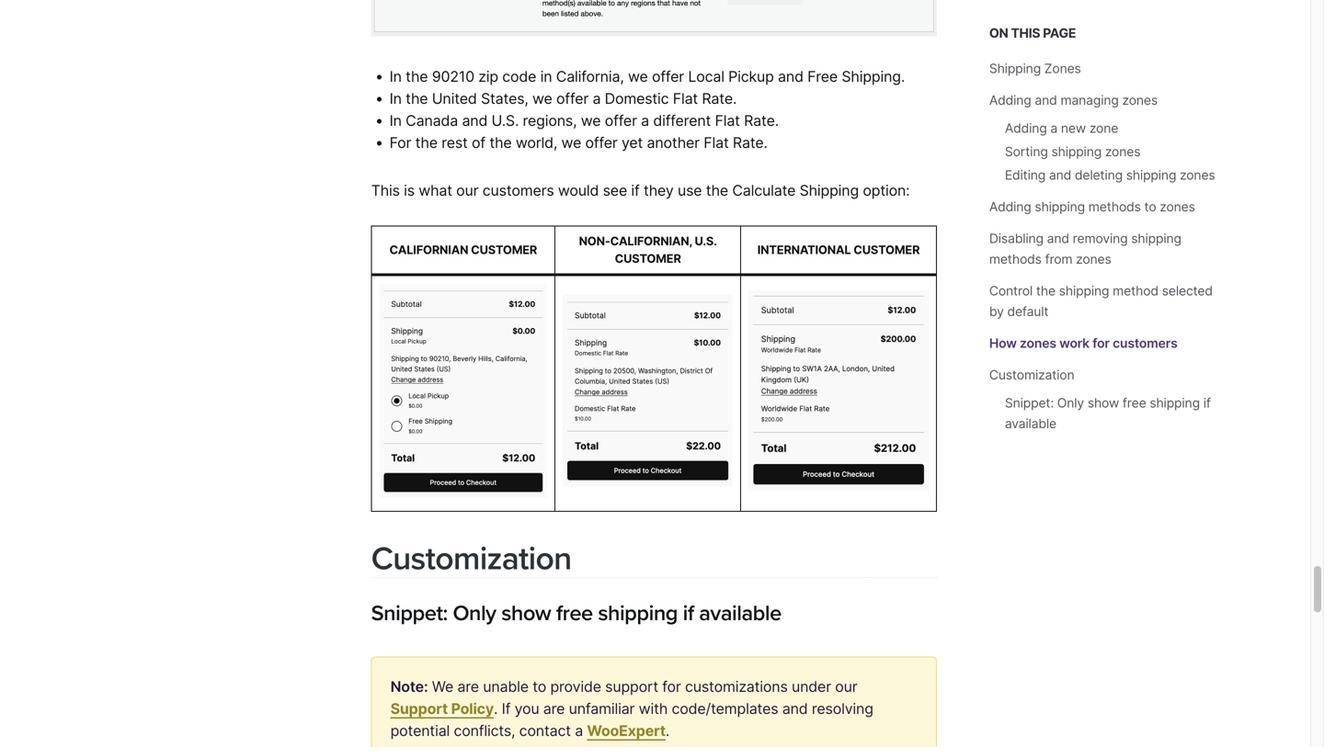 Task type: locate. For each thing, give the bounding box(es) containing it.
rate.
[[702, 90, 737, 107], [744, 112, 779, 130], [733, 134, 768, 152]]

sorting shipping zones link
[[1005, 144, 1141, 160]]

and down the sorting shipping zones link
[[1049, 167, 1071, 183]]

0 vertical spatial in
[[390, 67, 402, 85]]

methods down editing and deleting shipping zones link
[[1089, 199, 1141, 215]]

for up with
[[662, 678, 681, 696]]

local
[[688, 67, 724, 85]]

customization link
[[989, 367, 1075, 383], [371, 540, 572, 579]]

1 vertical spatial shipping
[[800, 182, 859, 200]]

of
[[472, 134, 486, 152]]

customers
[[483, 182, 554, 200], [1113, 336, 1178, 351]]

adding for adding shipping methods to zones
[[989, 199, 1032, 215]]

0 horizontal spatial customization link
[[371, 540, 572, 579]]

states,
[[481, 90, 529, 107]]

available up customizations
[[699, 601, 781, 627]]

free up provide
[[556, 601, 593, 627]]

customer
[[471, 243, 537, 257], [854, 243, 920, 257], [615, 251, 681, 266]]

0 horizontal spatial customers
[[483, 182, 554, 200]]

0 horizontal spatial .
[[494, 700, 498, 718]]

.
[[494, 700, 498, 718], [666, 723, 670, 740]]

. left if
[[494, 700, 498, 718]]

0 vertical spatial flat
[[673, 90, 698, 107]]

1 vertical spatial to
[[533, 678, 546, 696]]

conflicts,
[[454, 723, 515, 740]]

to
[[1144, 199, 1156, 215], [533, 678, 546, 696]]

1 vertical spatial snippet: only show free shipping if available
[[371, 601, 781, 627]]

1 vertical spatial methods
[[989, 252, 1042, 267]]

we
[[628, 67, 648, 85], [532, 90, 552, 107], [581, 112, 601, 130], [561, 134, 581, 152]]

in
[[390, 67, 402, 85], [390, 90, 402, 107], [390, 112, 402, 130]]

adding inside adding a new zone sorting shipping zones editing and deleting shipping zones
[[1005, 120, 1047, 136]]

2 horizontal spatial customer
[[854, 243, 920, 257]]

2 vertical spatial adding
[[989, 199, 1032, 215]]

zones
[[1122, 92, 1158, 108], [1105, 144, 1141, 160], [1180, 167, 1215, 183], [1160, 199, 1195, 215], [1076, 252, 1112, 267], [1020, 336, 1056, 351]]

1 vertical spatial for
[[662, 678, 681, 696]]

0 horizontal spatial shipping
[[800, 182, 859, 200]]

california,
[[556, 67, 624, 85]]

show down how zones work for customers
[[1088, 395, 1119, 411]]

show inside snippet: only show free shipping if available
[[1088, 395, 1119, 411]]

zones
[[1045, 61, 1081, 76]]

customers for for
[[1113, 336, 1178, 351]]

0 vertical spatial methods
[[1089, 199, 1141, 215]]

shipping left option:
[[800, 182, 859, 200]]

0 vertical spatial .
[[494, 700, 498, 718]]

2 vertical spatial rate.
[[733, 134, 768, 152]]

flat
[[673, 90, 698, 107], [715, 112, 740, 130], [704, 134, 729, 152]]

1 horizontal spatial snippet: only
[[1005, 395, 1084, 411]]

0 vertical spatial shipping
[[989, 61, 1041, 76]]

domestic
[[605, 90, 669, 107]]

shipping
[[1052, 144, 1102, 160], [1126, 167, 1176, 183], [1035, 199, 1085, 215], [1131, 231, 1182, 246], [1059, 283, 1109, 299], [1150, 395, 1200, 411], [598, 601, 678, 627]]

customization
[[989, 367, 1075, 383], [371, 540, 572, 579]]

0 horizontal spatial are
[[457, 678, 479, 696]]

and inside adding a new zone sorting shipping zones editing and deleting shipping zones
[[1049, 167, 1071, 183]]

snippet: only show free shipping if available
[[1005, 395, 1211, 432], [371, 601, 781, 627]]

a left new
[[1051, 120, 1058, 136]]

1 vertical spatial our
[[835, 678, 858, 696]]

1 horizontal spatial show
[[1088, 395, 1119, 411]]

1 vertical spatial available
[[699, 601, 781, 627]]

0 horizontal spatial methods
[[989, 252, 1042, 267]]

. down with
[[666, 723, 670, 740]]

1 in from the top
[[390, 67, 402, 85]]

adding down shipping zones link
[[989, 92, 1032, 108]]

0 horizontal spatial customer
[[471, 243, 537, 257]]

0 vertical spatial if
[[631, 182, 640, 200]]

0 horizontal spatial for
[[662, 678, 681, 696]]

snippet: only up we
[[371, 601, 496, 627]]

are up policy
[[457, 678, 479, 696]]

adding up disabling
[[989, 199, 1032, 215]]

u.s. down use
[[695, 234, 717, 248]]

we down in
[[532, 90, 552, 107]]

flat up different
[[673, 90, 698, 107]]

and
[[778, 67, 804, 85], [1035, 92, 1057, 108], [462, 112, 488, 130], [1049, 167, 1071, 183], [1047, 231, 1069, 246], [782, 700, 808, 718]]

code/templates
[[672, 700, 778, 718]]

available inside snippet: only show free shipping if available
[[1005, 416, 1057, 432]]

would
[[558, 182, 599, 200]]

shipping zones
[[989, 61, 1081, 76]]

methods
[[1089, 199, 1141, 215], [989, 252, 1042, 267]]

customizations
[[685, 678, 788, 696]]

1 vertical spatial customization link
[[371, 540, 572, 579]]

and up from
[[1047, 231, 1069, 246]]

the inside control the shipping method selected by default
[[1036, 283, 1056, 299]]

rate. down the local
[[702, 90, 737, 107]]

are up contact
[[543, 700, 565, 718]]

1 horizontal spatial our
[[835, 678, 858, 696]]

are
[[457, 678, 479, 696], [543, 700, 565, 718]]

1 vertical spatial customers
[[1113, 336, 1178, 351]]

customer right californian
[[471, 243, 537, 257]]

our
[[456, 182, 479, 200], [835, 678, 858, 696]]

customers down world,
[[483, 182, 554, 200]]

free down how zones work for customers
[[1123, 395, 1146, 411]]

0 vertical spatial for
[[1093, 336, 1110, 351]]

0 vertical spatial are
[[457, 678, 479, 696]]

1 horizontal spatial if
[[683, 601, 694, 627]]

1 vertical spatial in
[[390, 90, 402, 107]]

snippet: only show free shipping if available link
[[1005, 395, 1211, 432]]

1 horizontal spatial customization
[[989, 367, 1075, 383]]

2 vertical spatial in
[[390, 112, 402, 130]]

pickup
[[728, 67, 774, 85]]

customers down method selected
[[1113, 336, 1178, 351]]

rate. up the calculate
[[733, 134, 768, 152]]

our right what
[[456, 182, 479, 200]]

shipping inside control the shipping method selected by default
[[1059, 283, 1109, 299]]

0 horizontal spatial u.s.
[[492, 112, 519, 130]]

for
[[1093, 336, 1110, 351], [662, 678, 681, 696]]

1 horizontal spatial shipping
[[989, 61, 1041, 76]]

0 horizontal spatial show
[[501, 601, 551, 627]]

use
[[678, 182, 702, 200]]

1 horizontal spatial customers
[[1113, 336, 1178, 351]]

free
[[1123, 395, 1146, 411], [556, 601, 593, 627]]

1 vertical spatial u.s.
[[695, 234, 717, 248]]

shipping
[[989, 61, 1041, 76], [800, 182, 859, 200]]

wooexpert link
[[587, 723, 666, 740]]

methods down disabling
[[989, 252, 1042, 267]]

1 vertical spatial snippet: only
[[371, 601, 496, 627]]

1 vertical spatial adding
[[1005, 120, 1047, 136]]

0 vertical spatial our
[[456, 182, 479, 200]]

to up you
[[533, 678, 546, 696]]

zone
[[1090, 120, 1118, 136]]

and inside . if you are unfamiliar with code/templates and resolving potential conflicts, contact a
[[782, 700, 808, 718]]

rest
[[442, 134, 468, 152]]

1 horizontal spatial u.s.
[[695, 234, 717, 248]]

0 vertical spatial adding
[[989, 92, 1032, 108]]

show up 'unable'
[[501, 601, 551, 627]]

0 horizontal spatial snippet: only
[[371, 601, 496, 627]]

are inside . if you are unfamiliar with code/templates and resolving potential conflicts, contact a
[[543, 700, 565, 718]]

customer down californian,
[[615, 251, 681, 266]]

methods inside disabling and removing shipping methods from zones
[[989, 252, 1042, 267]]

shipping inside snippet: only show free shipping if available link
[[1150, 395, 1200, 411]]

. inside . if you are unfamiliar with code/templates and resolving potential conflicts, contact a
[[494, 700, 498, 718]]

to down editing and deleting shipping zones link
[[1144, 199, 1156, 215]]

zip
[[478, 67, 498, 85]]

1 horizontal spatial .
[[666, 723, 670, 740]]

how
[[989, 336, 1017, 351]]

available down how
[[1005, 416, 1057, 432]]

editing
[[1005, 167, 1046, 183]]

a down 'unfamiliar'
[[575, 723, 583, 740]]

adding up sorting
[[1005, 120, 1047, 136]]

shipping down this
[[989, 61, 1041, 76]]

customer for international customer
[[854, 243, 920, 257]]

managing
[[1061, 92, 1119, 108]]

1 vertical spatial customization
[[371, 540, 572, 579]]

1 vertical spatial .
[[666, 723, 670, 740]]

1 horizontal spatial free
[[1123, 395, 1146, 411]]

the up the "canada"
[[406, 90, 428, 107]]

0 vertical spatial customers
[[483, 182, 554, 200]]

offer left yet
[[585, 134, 618, 152]]

we right the "regions,"
[[581, 112, 601, 130]]

0 vertical spatial available
[[1005, 416, 1057, 432]]

rate. down pickup
[[744, 112, 779, 130]]

0 horizontal spatial if
[[631, 182, 640, 200]]

0 vertical spatial to
[[1144, 199, 1156, 215]]

1 horizontal spatial available
[[1005, 416, 1057, 432]]

control
[[989, 283, 1033, 299]]

snippet: only down work
[[1005, 395, 1084, 411]]

1 vertical spatial free
[[556, 601, 593, 627]]

shipping inside disabling and removing shipping methods from zones
[[1131, 231, 1182, 246]]

are inside note: we are unable to provide support for customizations under our support policy
[[457, 678, 479, 696]]

shipping zones link
[[989, 61, 1081, 76]]

1 horizontal spatial customer
[[615, 251, 681, 266]]

0 vertical spatial show
[[1088, 395, 1119, 411]]

0 horizontal spatial customization
[[371, 540, 572, 579]]

0 vertical spatial customization link
[[989, 367, 1075, 383]]

the
[[406, 67, 428, 85], [406, 90, 428, 107], [415, 134, 438, 152], [490, 134, 512, 152], [706, 182, 728, 200], [1036, 283, 1056, 299]]

for right work
[[1093, 336, 1110, 351]]

flat down different
[[704, 134, 729, 152]]

for
[[390, 134, 411, 152]]

2 horizontal spatial if
[[1203, 395, 1211, 411]]

this is what our customers would see if they use the calculate shipping option:
[[371, 182, 910, 200]]

snippet: only show free shipping if available down how zones work for customers
[[1005, 395, 1211, 432]]

0 vertical spatial rate.
[[702, 90, 737, 107]]

non-californian, u.s. customer
[[579, 234, 717, 266]]

2 vertical spatial if
[[683, 601, 694, 627]]

available
[[1005, 416, 1057, 432], [699, 601, 781, 627]]

0 vertical spatial snippet: only show free shipping if available
[[1005, 395, 1211, 432]]

1 horizontal spatial are
[[543, 700, 565, 718]]

a down domestic
[[641, 112, 649, 130]]

a
[[593, 90, 601, 107], [641, 112, 649, 130], [1051, 120, 1058, 136], [575, 723, 583, 740]]

snippet: only show free shipping if available up provide
[[371, 601, 781, 627]]

0 horizontal spatial to
[[533, 678, 546, 696]]

work
[[1060, 336, 1090, 351]]

californian
[[389, 243, 468, 257]]

adding for adding and managing zones
[[989, 92, 1032, 108]]

flat right different
[[715, 112, 740, 130]]

different
[[653, 112, 711, 130]]

1 vertical spatial show
[[501, 601, 551, 627]]

yet
[[622, 134, 643, 152]]

our up the resolving
[[835, 678, 858, 696]]

u.s. down states,
[[492, 112, 519, 130]]

offer
[[652, 67, 684, 85], [556, 90, 589, 107], [605, 112, 637, 130], [585, 134, 618, 152]]

offer left the local
[[652, 67, 684, 85]]

if
[[631, 182, 640, 200], [1203, 395, 1211, 411], [683, 601, 694, 627]]

0 vertical spatial u.s.
[[492, 112, 519, 130]]

disabling and removing shipping methods from zones link
[[989, 231, 1182, 267]]

customer down option:
[[854, 243, 920, 257]]

1 vertical spatial are
[[543, 700, 565, 718]]

the up default
[[1036, 283, 1056, 299]]

and down under
[[782, 700, 808, 718]]

by
[[989, 304, 1004, 320]]



Task type: vqa. For each thing, say whether or not it's contained in the screenshot.
if to the middle
yes



Task type: describe. For each thing, give the bounding box(es) containing it.
2 vertical spatial flat
[[704, 134, 729, 152]]

is
[[404, 182, 415, 200]]

wooexpert .
[[587, 723, 670, 740]]

0 horizontal spatial available
[[699, 601, 781, 627]]

on
[[989, 25, 1008, 41]]

0 vertical spatial snippet: only
[[1005, 395, 1084, 411]]

see
[[603, 182, 627, 200]]

editing and deleting shipping zones link
[[1005, 167, 1215, 183]]

customers for our
[[483, 182, 554, 200]]

support policy link
[[390, 700, 494, 718]]

deleting
[[1075, 167, 1123, 183]]

and up 'adding a new zone' link at right top
[[1035, 92, 1057, 108]]

world,
[[516, 134, 558, 152]]

to inside note: we are unable to provide support for customizations under our support policy
[[533, 678, 546, 696]]

the left 90210
[[406, 67, 428, 85]]

u.s. inside in the 90210 zip code in california, we offer local pickup and free shipping. in the united states, we offer a domestic flat rate. in canada and u.s. regions, we offer a different flat rate. for the rest of the world, we offer yet another flat rate.
[[492, 112, 519, 130]]

with
[[639, 700, 668, 718]]

adding and managing zones link
[[989, 92, 1158, 108]]

and inside disabling and removing shipping methods from zones
[[1047, 231, 1069, 246]]

international
[[758, 243, 851, 257]]

the down the "canada"
[[415, 134, 438, 152]]

support
[[390, 700, 448, 718]]

offer down california,
[[556, 90, 589, 107]]

1 vertical spatial rate.
[[744, 112, 779, 130]]

1 horizontal spatial customization link
[[989, 367, 1075, 383]]

control the shipping method selected by default link
[[989, 283, 1213, 320]]

unable
[[483, 678, 529, 696]]

potential
[[390, 723, 450, 740]]

customer for californian customer
[[471, 243, 537, 257]]

we down the "regions,"
[[561, 134, 581, 152]]

and up of
[[462, 112, 488, 130]]

if
[[502, 700, 511, 718]]

note: we are unable to provide support for customizations under our support policy
[[390, 678, 858, 718]]

adding for adding a new zone sorting shipping zones editing and deleting shipping zones
[[1005, 120, 1047, 136]]

how zones work for customers link
[[989, 336, 1178, 351]]

calculate
[[732, 182, 796, 200]]

canada
[[406, 112, 458, 130]]

international customer
[[758, 243, 920, 257]]

how zones work for customers
[[989, 336, 1178, 351]]

the right of
[[490, 134, 512, 152]]

contact
[[519, 723, 571, 740]]

0 horizontal spatial free
[[556, 601, 593, 627]]

regions,
[[523, 112, 577, 130]]

and left "free"
[[778, 67, 804, 85]]

1 horizontal spatial for
[[1093, 336, 1110, 351]]

californian,
[[610, 234, 692, 248]]

another
[[647, 134, 700, 152]]

this
[[1011, 25, 1040, 41]]

provide
[[550, 678, 601, 696]]

adding shipping methods to zones
[[989, 199, 1195, 215]]

they
[[644, 182, 674, 200]]

default
[[1007, 304, 1049, 320]]

in
[[540, 67, 552, 85]]

non-
[[579, 234, 610, 248]]

zones inside disabling and removing shipping methods from zones
[[1076, 252, 1112, 267]]

policy
[[451, 700, 494, 718]]

0 horizontal spatial snippet: only show free shipping if available
[[371, 601, 781, 627]]

method selected
[[1113, 283, 1213, 299]]

u.s. inside non-californian, u.s. customer
[[695, 234, 717, 248]]

0 horizontal spatial our
[[456, 182, 479, 200]]

we
[[432, 678, 453, 696]]

. if you are unfamiliar with code/templates and resolving potential conflicts, contact a
[[390, 700, 873, 740]]

adding and managing zones
[[989, 92, 1158, 108]]

control the shipping method selected by default
[[989, 283, 1213, 320]]

3 in from the top
[[390, 112, 402, 130]]

disabling
[[989, 231, 1044, 246]]

sorting
[[1005, 144, 1048, 160]]

note:
[[390, 678, 428, 696]]

resolving
[[812, 700, 873, 718]]

1 vertical spatial if
[[1203, 395, 1211, 411]]

the right use
[[706, 182, 728, 200]]

removing
[[1073, 231, 1128, 246]]

for inside note: we are unable to provide support for customizations under our support policy
[[662, 678, 681, 696]]

what
[[419, 182, 452, 200]]

1 horizontal spatial snippet: only show free shipping if available
[[1005, 395, 1211, 432]]

page
[[1043, 25, 1076, 41]]

code
[[502, 67, 536, 85]]

unfamiliar
[[569, 700, 635, 718]]

from
[[1045, 252, 1073, 267]]

1 vertical spatial flat
[[715, 112, 740, 130]]

0 vertical spatial free
[[1123, 395, 1146, 411]]

adding shipping methods to zones link
[[989, 199, 1195, 215]]

adding a new zone link
[[1005, 120, 1118, 136]]

1 horizontal spatial methods
[[1089, 199, 1141, 215]]

californian customer
[[389, 243, 537, 257]]

1 horizontal spatial to
[[1144, 199, 1156, 215]]

offer up yet
[[605, 112, 637, 130]]

shipping.
[[842, 67, 905, 85]]

you
[[515, 700, 539, 718]]

a inside adding a new zone sorting shipping zones editing and deleting shipping zones
[[1051, 120, 1058, 136]]

united
[[432, 90, 477, 107]]

we up domestic
[[628, 67, 648, 85]]

a down california,
[[593, 90, 601, 107]]

option:
[[863, 182, 910, 200]]

under
[[792, 678, 831, 696]]

a inside . if you are unfamiliar with code/templates and resolving potential conflicts, contact a
[[575, 723, 583, 740]]

new
[[1061, 120, 1086, 136]]

0 vertical spatial customization
[[989, 367, 1075, 383]]

this
[[371, 182, 400, 200]]

in the 90210 zip code in california, we offer local pickup and free shipping. in the united states, we offer a domestic flat rate. in canada and u.s. regions, we offer a different flat rate. for the rest of the world, we offer yet another flat rate.
[[390, 67, 905, 152]]

support
[[605, 678, 658, 696]]

free
[[808, 67, 838, 85]]

on this page
[[989, 25, 1076, 41]]

our inside note: we are unable to provide support for customizations under our support policy
[[835, 678, 858, 696]]

90210
[[432, 67, 474, 85]]

disabling and removing shipping methods from zones
[[989, 231, 1182, 267]]

wooexpert
[[587, 723, 666, 740]]

customer inside non-californian, u.s. customer
[[615, 251, 681, 266]]

2 in from the top
[[390, 90, 402, 107]]

adding a new zone sorting shipping zones editing and deleting shipping zones
[[1005, 120, 1215, 183]]



